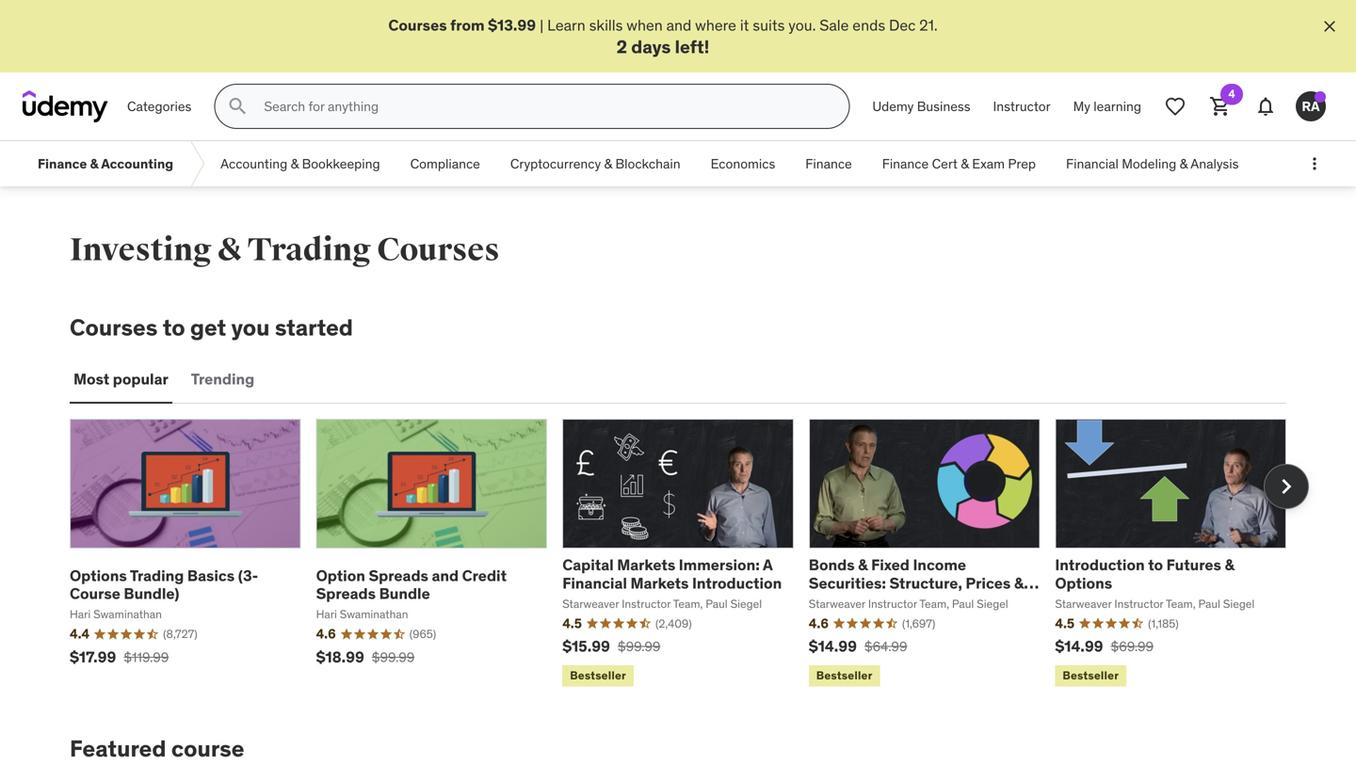 Task type: locate. For each thing, give the bounding box(es) containing it.
&
[[90, 155, 98, 172], [291, 155, 299, 172], [604, 155, 612, 172], [961, 155, 969, 172], [1180, 155, 1188, 172], [218, 231, 242, 270], [858, 556, 868, 575], [1225, 556, 1235, 575], [1014, 574, 1024, 593]]

my learning
[[1073, 98, 1142, 115]]

1 horizontal spatial options
[[1055, 574, 1112, 593]]

to
[[163, 314, 185, 342], [1148, 556, 1163, 575]]

fixed
[[871, 556, 910, 575]]

courses left from
[[388, 16, 447, 35]]

suits
[[753, 16, 785, 35]]

learning
[[1094, 98, 1142, 115]]

1 horizontal spatial finance
[[806, 155, 852, 172]]

0 horizontal spatial options
[[70, 566, 127, 586]]

option spreads and credit spreads bundle
[[316, 566, 507, 604]]

more subcategory menu links image
[[1305, 155, 1324, 173]]

investing
[[70, 231, 212, 270]]

0 horizontal spatial accounting
[[101, 155, 173, 172]]

(3-
[[238, 566, 258, 586]]

options trading basics (3- course bundle)
[[70, 566, 258, 604]]

1 horizontal spatial and
[[666, 16, 692, 35]]

accounting & bookkeeping link
[[205, 141, 395, 187]]

bonds & fixed income securities: structure, prices & markets link
[[809, 556, 1039, 611]]

introduction to futures & options
[[1055, 556, 1235, 593]]

and left credit
[[432, 566, 459, 586]]

trading
[[247, 231, 371, 270], [130, 566, 184, 586]]

modeling
[[1122, 155, 1177, 172]]

finance right "economics" on the right top of the page
[[806, 155, 852, 172]]

prep
[[1008, 155, 1036, 172]]

option spreads and credit spreads bundle link
[[316, 566, 507, 604]]

4 link
[[1198, 84, 1243, 129]]

1 horizontal spatial introduction
[[1055, 556, 1145, 575]]

cryptocurrency
[[510, 155, 601, 172]]

0 horizontal spatial to
[[163, 314, 185, 342]]

and up left!
[[666, 16, 692, 35]]

options inside the introduction to futures & options
[[1055, 574, 1112, 593]]

accounting inside finance & accounting link
[[101, 155, 173, 172]]

finance & accounting
[[38, 155, 173, 172]]

1 horizontal spatial accounting
[[220, 155, 287, 172]]

categories
[[127, 98, 192, 115]]

accounting
[[101, 155, 173, 172], [220, 155, 287, 172]]

markets
[[617, 556, 676, 575], [631, 574, 689, 593], [809, 592, 867, 611]]

& right "prices"
[[1014, 574, 1024, 593]]

& inside the introduction to futures & options
[[1225, 556, 1235, 575]]

a
[[763, 556, 773, 575]]

0 vertical spatial to
[[163, 314, 185, 342]]

1 vertical spatial courses
[[377, 231, 500, 270]]

and
[[666, 16, 692, 35], [432, 566, 459, 586]]

1 vertical spatial to
[[1148, 556, 1163, 575]]

dec
[[889, 16, 916, 35]]

2 finance from the left
[[806, 155, 852, 172]]

left!
[[675, 35, 710, 58]]

1 finance from the left
[[38, 155, 87, 172]]

finance & accounting link
[[23, 141, 188, 187]]

& left blockchain
[[604, 155, 612, 172]]

instructor link
[[982, 84, 1062, 129]]

finance down udemy image
[[38, 155, 87, 172]]

markets inside 'bonds & fixed income securities: structure, prices & markets'
[[809, 592, 867, 611]]

options
[[70, 566, 127, 586], [1055, 574, 1112, 593]]

to inside the introduction to futures & options
[[1148, 556, 1163, 575]]

finance cert & exam prep link
[[867, 141, 1051, 187]]

shopping cart with 4 items image
[[1209, 95, 1232, 118]]

1 horizontal spatial financial
[[1066, 155, 1119, 172]]

courses up most popular
[[70, 314, 158, 342]]

courses for courses to get you started
[[70, 314, 158, 342]]

1 horizontal spatial to
[[1148, 556, 1163, 575]]

financial inside capital markets immersion: a financial markets introduction
[[562, 574, 627, 593]]

finance
[[38, 155, 87, 172], [806, 155, 852, 172], [882, 155, 929, 172]]

exam
[[972, 155, 1005, 172]]

wishlist image
[[1164, 95, 1187, 118]]

options inside options trading basics (3- course bundle)
[[70, 566, 127, 586]]

2 horizontal spatial finance
[[882, 155, 929, 172]]

& down udemy image
[[90, 155, 98, 172]]

introduction
[[1055, 556, 1145, 575], [692, 574, 782, 593]]

most
[[73, 370, 109, 389]]

courses down compliance link
[[377, 231, 500, 270]]

1 vertical spatial trading
[[130, 566, 184, 586]]

analysis
[[1191, 155, 1239, 172]]

2 accounting from the left
[[220, 155, 287, 172]]

1 horizontal spatial trading
[[247, 231, 371, 270]]

0 vertical spatial and
[[666, 16, 692, 35]]

courses for courses from $13.99 | learn skills when and where it suits you. sale ends dec 21. 2 days left!
[[388, 16, 447, 35]]

2 vertical spatial courses
[[70, 314, 158, 342]]

finance cert & exam prep
[[882, 155, 1036, 172]]

courses from $13.99 | learn skills when and where it suits you. sale ends dec 21. 2 days left!
[[388, 16, 938, 58]]

featured course
[[70, 735, 244, 763]]

0 vertical spatial financial
[[1066, 155, 1119, 172]]

where
[[695, 16, 736, 35]]

3 finance from the left
[[882, 155, 929, 172]]

0 horizontal spatial financial
[[562, 574, 627, 593]]

and inside the courses from $13.99 | learn skills when and where it suits you. sale ends dec 21. 2 days left!
[[666, 16, 692, 35]]

introduction to futures & options link
[[1055, 556, 1235, 593]]

courses to get you started
[[70, 314, 353, 342]]

0 horizontal spatial introduction
[[692, 574, 782, 593]]

notifications image
[[1255, 95, 1277, 118]]

0 horizontal spatial and
[[432, 566, 459, 586]]

financial
[[1066, 155, 1119, 172], [562, 574, 627, 593]]

0 horizontal spatial finance
[[38, 155, 87, 172]]

0 horizontal spatial trading
[[130, 566, 184, 586]]

0 vertical spatial trading
[[247, 231, 371, 270]]

most popular
[[73, 370, 168, 389]]

spreads
[[369, 566, 428, 586], [316, 584, 376, 604]]

& right futures in the right of the page
[[1225, 556, 1235, 575]]

when
[[627, 16, 663, 35]]

1 vertical spatial and
[[432, 566, 459, 586]]

cryptocurrency & blockchain link
[[495, 141, 696, 187]]

accounting inside accounting & bookkeeping link
[[220, 155, 287, 172]]

1 vertical spatial financial
[[562, 574, 627, 593]]

0 vertical spatial courses
[[388, 16, 447, 35]]

ra link
[[1288, 84, 1334, 129]]

investing & trading courses
[[70, 231, 500, 270]]

to left futures in the right of the page
[[1148, 556, 1163, 575]]

get
[[190, 314, 226, 342]]

to left get
[[163, 314, 185, 342]]

credit
[[462, 566, 507, 586]]

finance left cert
[[882, 155, 929, 172]]

trading up started
[[247, 231, 371, 270]]

1 accounting from the left
[[101, 155, 173, 172]]

$13.99
[[488, 16, 536, 35]]

trading left basics
[[130, 566, 184, 586]]

& left fixed at the bottom of page
[[858, 556, 868, 575]]

featured
[[70, 735, 166, 763]]

courses inside the courses from $13.99 | learn skills when and where it suits you. sale ends dec 21. 2 days left!
[[388, 16, 447, 35]]

securities:
[[809, 574, 886, 593]]

courses
[[388, 16, 447, 35], [377, 231, 500, 270], [70, 314, 158, 342]]

accounting right arrow pointing to subcategory menu links image
[[220, 155, 287, 172]]

4
[[1228, 87, 1235, 101]]

accounting left arrow pointing to subcategory menu links image
[[101, 155, 173, 172]]

and inside option spreads and credit spreads bundle
[[432, 566, 459, 586]]

option
[[316, 566, 365, 586]]



Task type: describe. For each thing, give the bounding box(es) containing it.
categories button
[[116, 84, 203, 129]]

21.
[[919, 16, 938, 35]]

& left bookkeeping
[[291, 155, 299, 172]]

bookkeeping
[[302, 155, 380, 172]]

most popular button
[[70, 357, 172, 402]]

udemy image
[[23, 91, 108, 123]]

my learning link
[[1062, 84, 1153, 129]]

bonds & fixed income securities: structure, prices & markets
[[809, 556, 1024, 611]]

capital markets immersion: a financial markets introduction
[[562, 556, 782, 593]]

cryptocurrency & blockchain
[[510, 155, 681, 172]]

ends
[[853, 16, 885, 35]]

popular
[[113, 370, 168, 389]]

introduction inside capital markets immersion: a financial markets introduction
[[692, 574, 782, 593]]

economics
[[711, 155, 775, 172]]

submit search image
[[226, 95, 249, 118]]

course
[[171, 735, 244, 763]]

blockchain
[[616, 155, 681, 172]]

instructor
[[993, 98, 1051, 115]]

basics
[[187, 566, 235, 586]]

trending button
[[187, 357, 258, 402]]

udemy business link
[[861, 84, 982, 129]]

udemy
[[872, 98, 914, 115]]

finance for finance cert & exam prep
[[882, 155, 929, 172]]

capital
[[562, 556, 614, 575]]

spreads left "bundle"
[[316, 584, 376, 604]]

income
[[913, 556, 966, 575]]

next image
[[1271, 472, 1302, 502]]

spreads right option
[[369, 566, 428, 586]]

financial modeling & analysis
[[1066, 155, 1239, 172]]

trading inside options trading basics (3- course bundle)
[[130, 566, 184, 586]]

2
[[616, 35, 627, 58]]

course
[[70, 584, 120, 604]]

you have alerts image
[[1315, 92, 1326, 103]]

immersion:
[[679, 556, 760, 575]]

started
[[275, 314, 353, 342]]

bundle)
[[124, 584, 179, 604]]

& up courses to get you started
[[218, 231, 242, 270]]

bonds
[[809, 556, 855, 575]]

structure,
[[890, 574, 962, 593]]

learn
[[547, 16, 586, 35]]

days
[[631, 35, 671, 58]]

capital markets immersion: a financial markets introduction link
[[562, 556, 782, 593]]

Search for anything text field
[[260, 91, 826, 123]]

compliance link
[[395, 141, 495, 187]]

finance link
[[790, 141, 867, 187]]

you
[[231, 314, 270, 342]]

introduction inside the introduction to futures & options
[[1055, 556, 1145, 575]]

compliance
[[410, 155, 480, 172]]

it
[[740, 16, 749, 35]]

to for courses
[[163, 314, 185, 342]]

trending
[[191, 370, 254, 389]]

& left "analysis"
[[1180, 155, 1188, 172]]

sale
[[820, 16, 849, 35]]

you.
[[789, 16, 816, 35]]

accounting & bookkeeping
[[220, 155, 380, 172]]

options trading basics (3- course bundle) link
[[70, 566, 258, 604]]

finance for finance & accounting
[[38, 155, 87, 172]]

business
[[917, 98, 971, 115]]

my
[[1073, 98, 1091, 115]]

prices
[[966, 574, 1011, 593]]

bundle
[[379, 584, 430, 604]]

carousel element
[[70, 419, 1309, 691]]

to for introduction
[[1148, 556, 1163, 575]]

arrow pointing to subcategory menu links image
[[188, 141, 205, 187]]

from
[[450, 16, 485, 35]]

skills
[[589, 16, 623, 35]]

cert
[[932, 155, 958, 172]]

finance for finance
[[806, 155, 852, 172]]

|
[[540, 16, 544, 35]]

ra
[[1302, 98, 1320, 115]]

financial modeling & analysis link
[[1051, 141, 1254, 187]]

udemy business
[[872, 98, 971, 115]]

economics link
[[696, 141, 790, 187]]

futures
[[1167, 556, 1221, 575]]

close image
[[1320, 17, 1339, 36]]

& right cert
[[961, 155, 969, 172]]



Task type: vqa. For each thing, say whether or not it's contained in the screenshot.
the left TO
yes



